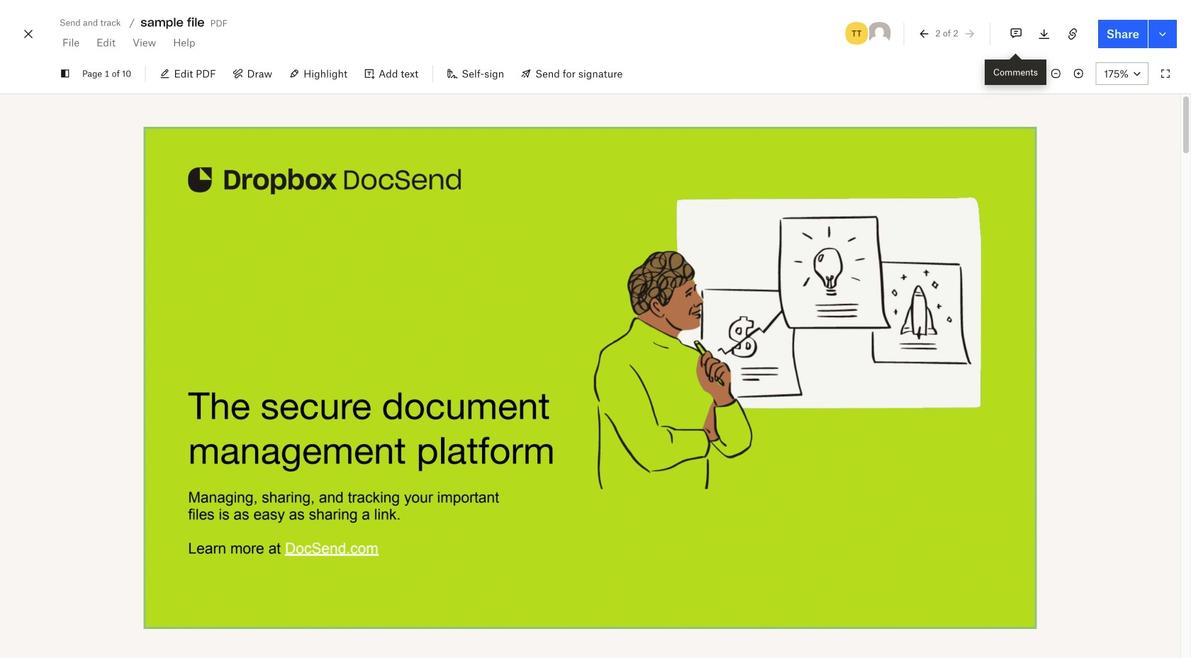 Task type: vqa. For each thing, say whether or not it's contained in the screenshot.
the Close image
yes



Task type: locate. For each thing, give the bounding box(es) containing it.
sample file.pdf image
[[144, 127, 1037, 629]]

close image
[[20, 23, 37, 45]]



